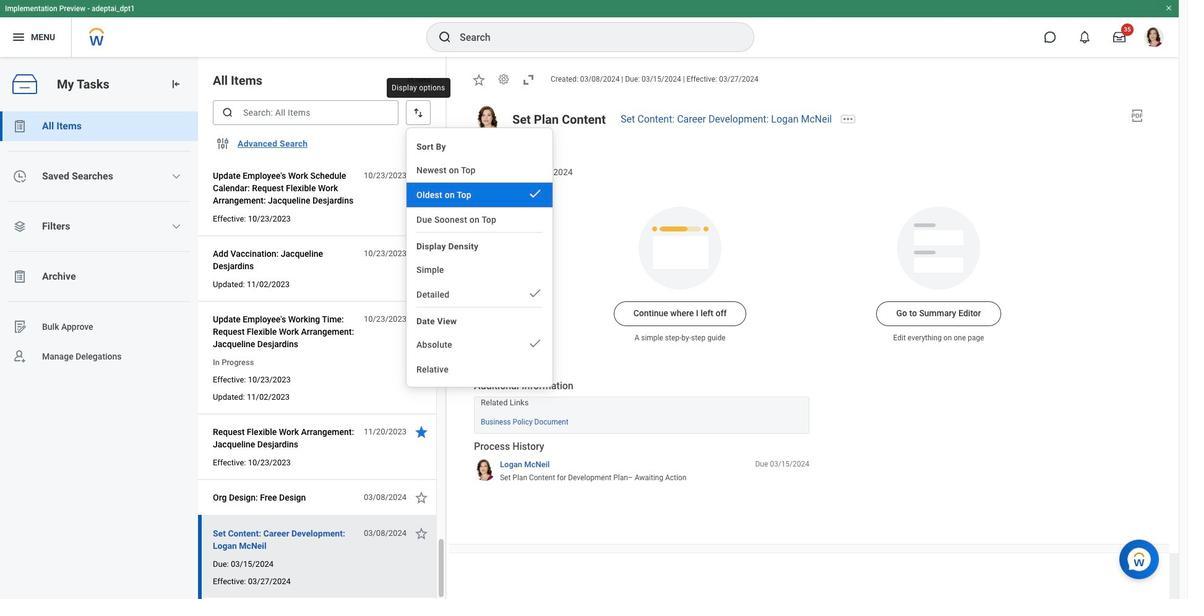 Task type: describe. For each thing, give the bounding box(es) containing it.
search image inside item list element
[[222, 106, 234, 119]]

2 star image from the top
[[414, 246, 429, 261]]

user plus image
[[12, 349, 27, 364]]

employee's photo (logan mcneil) image
[[474, 106, 503, 134]]

Search: All Items text field
[[213, 100, 399, 125]]

configure image
[[215, 136, 230, 151]]

rename image
[[12, 319, 27, 334]]

clock check image
[[12, 169, 27, 184]]

1 check image from the top
[[528, 186, 543, 201]]

2 check image from the top
[[528, 336, 543, 351]]

inbox large image
[[1114, 31, 1126, 43]]

sort image
[[412, 106, 425, 119]]

1 star image from the top
[[414, 168, 429, 183]]

view printable version (pdf) image
[[1130, 108, 1145, 123]]

2 clipboard image from the top
[[12, 269, 27, 284]]

chevron down image for perspective image
[[172, 222, 182, 232]]



Task type: locate. For each thing, give the bounding box(es) containing it.
1 clipboard image from the top
[[12, 119, 27, 134]]

0 vertical spatial clipboard image
[[12, 119, 27, 134]]

item list element
[[198, 0, 447, 599]]

0 vertical spatial check image
[[528, 186, 543, 201]]

justify image
[[11, 30, 26, 45]]

check image
[[528, 186, 543, 201], [528, 336, 543, 351]]

clipboard image up clock check image
[[12, 119, 27, 134]]

chevron down image for clock check image
[[172, 171, 182, 181]]

list
[[0, 111, 198, 371]]

0 vertical spatial search image
[[438, 30, 453, 45]]

2 chevron down image from the top
[[172, 222, 182, 232]]

perspective image
[[12, 219, 27, 234]]

notifications large image
[[1079, 31, 1091, 43]]

gear image
[[498, 73, 510, 86]]

star image
[[472, 72, 487, 87], [414, 312, 429, 327], [414, 490, 429, 505], [414, 526, 429, 541]]

clipboard image down perspective image
[[12, 269, 27, 284]]

menu
[[407, 133, 553, 382]]

2 vertical spatial star image
[[414, 425, 429, 440]]

close environment banner image
[[1166, 4, 1173, 12]]

chevron down image
[[172, 171, 182, 181], [172, 222, 182, 232]]

check image
[[528, 286, 543, 301]]

1 vertical spatial search image
[[222, 106, 234, 119]]

0 vertical spatial chevron down image
[[172, 171, 182, 181]]

1 vertical spatial chevron down image
[[172, 222, 182, 232]]

transformation import image
[[170, 78, 182, 90]]

fullscreen image
[[521, 72, 536, 87]]

search image
[[438, 30, 453, 45], [222, 106, 234, 119]]

clipboard image
[[12, 119, 27, 134], [12, 269, 27, 284]]

banner
[[0, 0, 1179, 57]]

1 vertical spatial check image
[[528, 336, 543, 351]]

tooltip
[[384, 76, 453, 100]]

0 horizontal spatial search image
[[222, 106, 234, 119]]

1 vertical spatial clipboard image
[[12, 269, 27, 284]]

profile logan mcneil image
[[1145, 27, 1164, 50]]

1 vertical spatial star image
[[414, 246, 429, 261]]

star image
[[414, 168, 429, 183], [414, 246, 429, 261], [414, 425, 429, 440]]

0 vertical spatial star image
[[414, 168, 429, 183]]

additional information region
[[474, 379, 810, 434]]

Search Workday  search field
[[460, 24, 729, 51]]

3 star image from the top
[[414, 425, 429, 440]]

1 horizontal spatial search image
[[438, 30, 453, 45]]

process history region
[[474, 440, 810, 487]]

1 chevron down image from the top
[[172, 171, 182, 181]]



Task type: vqa. For each thing, say whether or not it's contained in the screenshot.
Timeline
no



